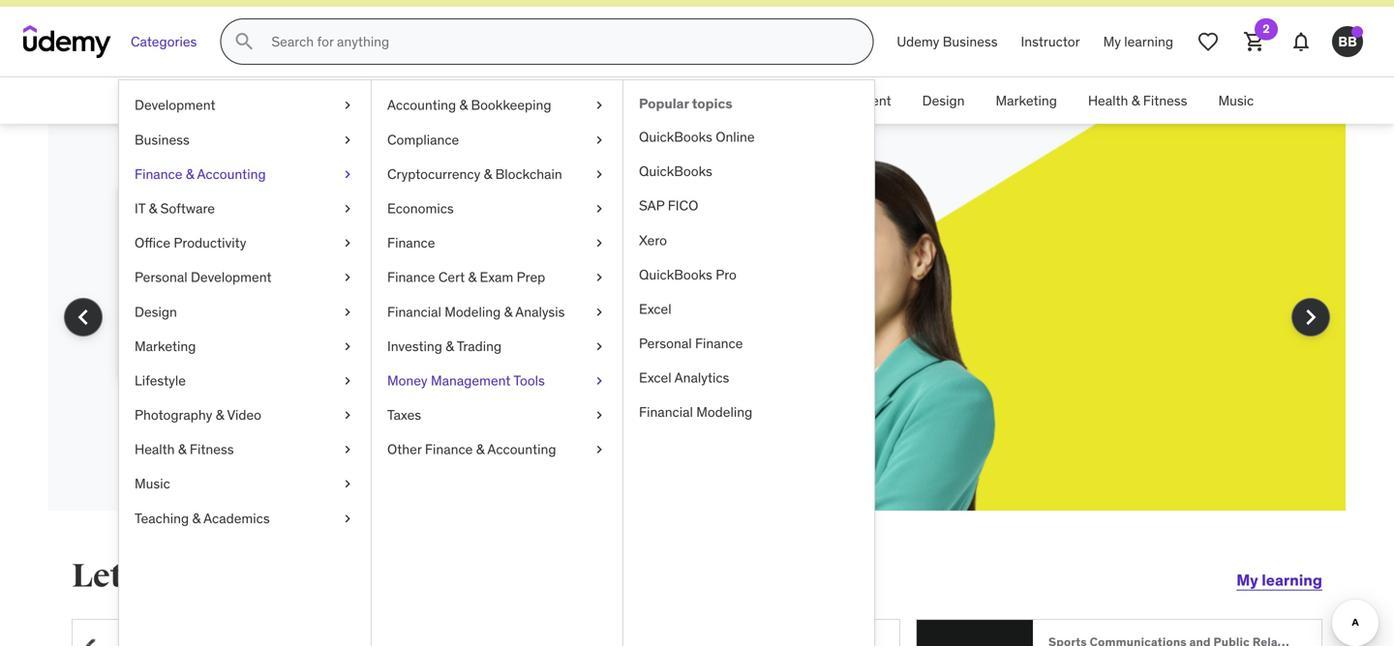Task type: vqa. For each thing, say whether or not it's contained in the screenshot.
bottom Personal Development
yes



Task type: describe. For each thing, give the bounding box(es) containing it.
dec
[[420, 317, 447, 337]]

quickbooks online
[[639, 128, 755, 146]]

xero link
[[624, 223, 874, 258]]

video
[[227, 407, 261, 424]]

finance cert & exam prep link
[[372, 261, 623, 295]]

2 link
[[1232, 19, 1278, 65]]

financial modeling & analysis link
[[372, 295, 623, 330]]

design for lifestyle
[[135, 303, 177, 321]]

xsmall image for health & fitness
[[340, 441, 355, 460]]

your
[[374, 208, 445, 249]]

cert
[[438, 269, 465, 286]]

1 horizontal spatial health & fitness link
[[1073, 78, 1203, 124]]

finance link
[[372, 226, 623, 261]]

personal development link for lifestyle
[[119, 261, 371, 295]]

office productivity for lifestyle
[[135, 234, 246, 252]]

0 vertical spatial my
[[1103, 33, 1121, 50]]

xero
[[639, 232, 667, 249]]

finance & accounting link for health & fitness
[[323, 78, 485, 124]]

xsmall image for lifestyle
[[340, 372, 355, 391]]

management
[[431, 372, 511, 390]]

through
[[361, 317, 416, 337]]

analysis
[[515, 303, 565, 321]]

xsmall image for personal development
[[340, 268, 355, 287]]

bb link
[[1325, 19, 1371, 65]]

experts
[[333, 295, 385, 315]]

quickbooks pro
[[639, 266, 737, 284]]

money management tools
[[387, 372, 545, 390]]

teaching & academics
[[135, 510, 270, 528]]

economics link
[[372, 192, 623, 226]]

financial modeling & analysis
[[387, 303, 565, 321]]

skills
[[184, 295, 219, 315]]

exam
[[480, 269, 513, 286]]

topics
[[692, 95, 733, 113]]

accounting & bookkeeping
[[387, 97, 551, 114]]

modeling for financial modeling & analysis
[[445, 303, 501, 321]]

design link for health & fitness
[[907, 78, 980, 124]]

other finance & accounting link
[[372, 433, 623, 467]]

bookkeeping
[[471, 97, 551, 114]]

quickbooks for quickbooks
[[639, 163, 712, 180]]

you have alerts image
[[1352, 26, 1363, 38]]

quickbooks pro link
[[624, 258, 874, 292]]

categories button
[[119, 19, 209, 65]]

let's start learning, bob
[[72, 557, 442, 597]]

udemy business link
[[885, 19, 1009, 65]]

world
[[291, 295, 330, 315]]

the
[[477, 295, 500, 315]]

0 vertical spatial my learning link
[[1092, 19, 1185, 65]]

personal development for health & fitness
[[754, 92, 891, 109]]

1 vertical spatial my learning link
[[1237, 558, 1323, 604]]

notifications image
[[1290, 30, 1313, 53]]

finance cert & exam prep
[[387, 269, 545, 286]]

for
[[321, 208, 368, 249]]

development link for health & fitness
[[125, 78, 237, 124]]

xsmall image for cryptocurrency & blockchain
[[592, 165, 607, 184]]

business link
[[119, 123, 371, 157]]

1 horizontal spatial my
[[1237, 571, 1258, 591]]

personal inside the money management tools element
[[639, 335, 692, 352]]

around
[[425, 295, 474, 315]]

popular
[[639, 95, 689, 113]]

finance & accounting for health & fitness
[[338, 92, 469, 109]]

xsmall image for taxes
[[592, 406, 607, 425]]

investing
[[387, 338, 442, 355]]

it & software link for health & fitness
[[485, 78, 596, 124]]

lifestyle
[[135, 372, 186, 390]]

bb
[[1338, 33, 1357, 50]]

office productivity link for lifestyle
[[119, 226, 371, 261]]

finance & accounting for lifestyle
[[135, 165, 266, 183]]

pro
[[716, 266, 737, 284]]

sap fico
[[639, 197, 698, 215]]

other
[[387, 441, 422, 459]]

prep
[[517, 269, 545, 286]]

Search for anything text field
[[268, 25, 849, 58]]

xsmall image for design
[[340, 303, 355, 322]]

get
[[188, 317, 213, 337]]

personal finance link
[[624, 327, 874, 361]]

quickbooks for quickbooks online
[[639, 128, 712, 146]]

excel link
[[624, 292, 874, 327]]

it for lifestyle
[[135, 200, 145, 217]]

0 horizontal spatial business
[[135, 131, 190, 148]]

office for lifestyle
[[135, 234, 170, 252]]

instructor link
[[1009, 19, 1092, 65]]

shopping cart with 2 items image
[[1243, 30, 1266, 53]]

it for health & fitness
[[500, 92, 511, 109]]

design link for lifestyle
[[119, 295, 371, 330]]

accounting inside accounting & bookkeeping link
[[387, 97, 456, 114]]

finance & accounting link for lifestyle
[[119, 157, 371, 192]]

excel analytics
[[639, 370, 729, 387]]

financial modeling
[[639, 404, 753, 421]]

fitness for the right health & fitness link
[[1143, 92, 1187, 109]]

learn
[[141, 295, 181, 315]]

taxes link
[[372, 398, 623, 433]]

wishlist image
[[1197, 30, 1220, 53]]

1 horizontal spatial music
[[1218, 92, 1254, 109]]

personal finance
[[639, 335, 743, 352]]

carousel element
[[48, 124, 1346, 558]]

photography & video link
[[119, 398, 371, 433]]

bob
[[379, 557, 442, 597]]

productivity for health & fitness
[[651, 92, 723, 109]]

teaching & academics link
[[119, 502, 371, 536]]

cryptocurrency
[[387, 165, 481, 183]]

cryptocurrency & blockchain link
[[372, 157, 623, 192]]

quickbooks link
[[624, 155, 874, 189]]

excel analytics link
[[624, 361, 874, 396]]

self
[[244, 247, 301, 287]]

personal for health & fitness
[[754, 92, 807, 109]]

financial for financial modeling & analysis
[[387, 303, 441, 321]]

online
[[716, 128, 755, 146]]

0 horizontal spatial music link
[[119, 467, 371, 502]]

learning,
[[232, 557, 373, 597]]

xsmall image for office productivity
[[340, 234, 355, 253]]

analytics
[[675, 370, 729, 387]]

instructor
[[1021, 33, 1080, 50]]

courses
[[217, 317, 271, 337]]

real-
[[259, 295, 291, 315]]

knowledge
[[141, 208, 315, 249]]

tools
[[514, 372, 545, 390]]

previous image
[[68, 302, 99, 333]]

blockchain
[[495, 165, 562, 183]]

2
[[1263, 21, 1270, 36]]

it & software for health & fitness
[[500, 92, 581, 109]]

sap
[[639, 197, 665, 215]]

quickbooks for quickbooks pro
[[639, 266, 712, 284]]



Task type: locate. For each thing, give the bounding box(es) containing it.
personal
[[754, 92, 807, 109], [135, 269, 187, 286], [639, 335, 692, 352]]

productivity
[[651, 92, 723, 109], [174, 234, 246, 252]]

1 vertical spatial office productivity link
[[119, 226, 371, 261]]

0 horizontal spatial fitness
[[190, 441, 234, 459]]

1 vertical spatial it & software link
[[119, 192, 371, 226]]

1 horizontal spatial from
[[275, 317, 307, 337]]

music link down 2 link
[[1203, 78, 1270, 124]]

1 horizontal spatial music link
[[1203, 78, 1270, 124]]

it & software link for lifestyle
[[119, 192, 371, 226]]

1 vertical spatial software
[[160, 200, 215, 217]]

0 horizontal spatial it & software link
[[119, 192, 371, 226]]

2 horizontal spatial personal
[[754, 92, 807, 109]]

1 vertical spatial productivity
[[174, 234, 246, 252]]

finance & accounting link up compliance at the top left of page
[[323, 78, 485, 124]]

1 vertical spatial fitness
[[190, 441, 234, 459]]

other finance & accounting
[[387, 441, 556, 459]]

0 vertical spatial modeling
[[445, 303, 501, 321]]

financial for financial modeling
[[639, 404, 693, 421]]

investing & trading link
[[372, 330, 623, 364]]

xsmall image inside 'investing & trading' 'link'
[[592, 337, 607, 356]]

it & software
[[500, 92, 581, 109], [135, 200, 215, 217]]

0 vertical spatial fitness
[[1143, 92, 1187, 109]]

health for bottom health & fitness link
[[135, 441, 175, 459]]

xsmall image inside teaching & academics link
[[340, 510, 355, 529]]

1 horizontal spatial health & fitness
[[1088, 92, 1187, 109]]

personal up excel analytics
[[639, 335, 692, 352]]

finance & accounting down business link
[[135, 165, 266, 183]]

submit search image
[[233, 30, 256, 53]]

1 vertical spatial marketing link
[[119, 330, 371, 364]]

personal development link up courses
[[119, 261, 371, 295]]

personal up quickbooks online link
[[754, 92, 807, 109]]

my learning
[[1103, 33, 1174, 50], [1237, 571, 1323, 591]]

financial inside "link"
[[639, 404, 693, 421]]

cryptocurrency & blockchain
[[387, 165, 562, 183]]

excel
[[639, 301, 672, 318], [639, 370, 672, 387]]

1 vertical spatial it
[[135, 200, 145, 217]]

xsmall image inside compliance link
[[592, 131, 607, 149]]

health for the right health & fitness link
[[1088, 92, 1128, 109]]

popular topics
[[639, 95, 733, 113]]

excel for excel analytics
[[639, 370, 672, 387]]

marketing link for health & fitness
[[980, 78, 1073, 124]]

office productivity link for health & fitness
[[596, 78, 739, 124]]

1 vertical spatial office
[[135, 234, 170, 252]]

xsmall image inside financial modeling & analysis link
[[592, 303, 607, 322]]

marketing for lifestyle
[[135, 338, 196, 355]]

0 vertical spatial it & software
[[500, 92, 581, 109]]

it & software up future on the left top of page
[[135, 200, 215, 217]]

xsmall image for finance & accounting
[[340, 165, 355, 184]]

0 vertical spatial office productivity
[[612, 92, 723, 109]]

health & fitness for the right health & fitness link
[[1088, 92, 1187, 109]]

1 vertical spatial design
[[135, 303, 177, 321]]

design link
[[907, 78, 980, 124], [119, 295, 371, 330]]

udemy image
[[23, 25, 111, 58]]

it up compliance link on the top left
[[500, 92, 511, 109]]

1 horizontal spatial marketing
[[996, 92, 1057, 109]]

1 horizontal spatial modeling
[[696, 404, 753, 421]]

1 vertical spatial my
[[1237, 571, 1258, 591]]

money management tools link
[[372, 364, 623, 398]]

0 vertical spatial music
[[1218, 92, 1254, 109]]

office productivity up skills
[[135, 234, 246, 252]]

xsmall image for business
[[340, 131, 355, 149]]

office productivity up quickbooks online
[[612, 92, 723, 109]]

future
[[141, 247, 238, 287]]

design link down 'udemy business' link
[[907, 78, 980, 124]]

1 quickbooks from the top
[[639, 128, 712, 146]]

knowledge for your future self learn skills from real-world experts from around the globe. get courses from $12.99 through dec 21.
[[141, 208, 500, 337]]

personal for lifestyle
[[135, 269, 187, 286]]

it & software link
[[485, 78, 596, 124], [119, 192, 371, 226]]

design
[[922, 92, 965, 109], [135, 303, 177, 321]]

xsmall image inside lifestyle link
[[340, 372, 355, 391]]

fitness
[[1143, 92, 1187, 109], [190, 441, 234, 459]]

health & fitness link
[[1073, 78, 1203, 124], [119, 433, 371, 467]]

xsmall image for compliance
[[592, 131, 607, 149]]

design left skills
[[135, 303, 177, 321]]

0 horizontal spatial office productivity link
[[119, 226, 371, 261]]

0 vertical spatial financial
[[387, 303, 441, 321]]

&
[[389, 92, 398, 109], [514, 92, 523, 109], [1132, 92, 1140, 109], [459, 97, 468, 114], [186, 165, 194, 183], [484, 165, 492, 183], [149, 200, 157, 217], [468, 269, 476, 286], [504, 303, 512, 321], [446, 338, 454, 355], [216, 407, 224, 424], [178, 441, 186, 459], [476, 441, 484, 459], [192, 510, 201, 528]]

xsmall image for teaching & academics
[[340, 510, 355, 529]]

music up teaching
[[135, 476, 170, 493]]

music link up academics
[[119, 467, 371, 502]]

0 vertical spatial it
[[500, 92, 511, 109]]

it & software link up self
[[119, 192, 371, 226]]

personal development up quickbooks online link
[[754, 92, 891, 109]]

design for health & fitness
[[922, 92, 965, 109]]

taxes
[[387, 407, 421, 424]]

from up courses
[[223, 295, 255, 315]]

office up quickbooks online
[[612, 92, 647, 109]]

1 horizontal spatial it
[[500, 92, 511, 109]]

1 horizontal spatial my learning link
[[1237, 558, 1323, 604]]

0 horizontal spatial personal development
[[135, 269, 272, 286]]

xsmall image inside marketing link
[[340, 337, 355, 356]]

modeling inside "link"
[[696, 404, 753, 421]]

1 vertical spatial modeling
[[696, 404, 753, 421]]

xsmall image inside finance link
[[592, 234, 607, 253]]

health & fitness link down wishlist image
[[1073, 78, 1203, 124]]

academics
[[203, 510, 270, 528]]

1 horizontal spatial fitness
[[1143, 92, 1187, 109]]

xsmall image inside development 'link'
[[340, 96, 355, 115]]

21.
[[451, 317, 470, 337]]

quickbooks down "xero"
[[639, 266, 712, 284]]

productivity up skills
[[174, 234, 246, 252]]

xsmall image inside other finance & accounting link
[[592, 441, 607, 460]]

xsmall image for accounting & bookkeeping
[[592, 96, 607, 115]]

it
[[500, 92, 511, 109], [135, 200, 145, 217]]

2 quickbooks from the top
[[639, 163, 712, 180]]

1 horizontal spatial design link
[[907, 78, 980, 124]]

personal development link
[[739, 78, 907, 124], [119, 261, 371, 295]]

xsmall image inside music link
[[340, 475, 355, 494]]

xsmall image for music
[[340, 475, 355, 494]]

1 horizontal spatial productivity
[[651, 92, 723, 109]]

1 horizontal spatial design
[[922, 92, 965, 109]]

office up learn
[[135, 234, 170, 252]]

office productivity
[[612, 92, 723, 109], [135, 234, 246, 252]]

0 vertical spatial personal development
[[754, 92, 891, 109]]

financial down excel analytics
[[639, 404, 693, 421]]

development link down categories dropdown button
[[125, 78, 237, 124]]

1 vertical spatial health & fitness link
[[119, 433, 371, 467]]

xsmall image
[[592, 131, 607, 149], [340, 199, 355, 218], [592, 199, 607, 218], [592, 303, 607, 322], [592, 372, 607, 391], [592, 406, 607, 425], [340, 441, 355, 460], [340, 510, 355, 529]]

marketing link for lifestyle
[[119, 330, 371, 364]]

0 horizontal spatial design
[[135, 303, 177, 321]]

music
[[1218, 92, 1254, 109], [135, 476, 170, 493]]

modeling for financial modeling
[[696, 404, 753, 421]]

xsmall image for money management tools
[[592, 372, 607, 391]]

0 horizontal spatial personal
[[135, 269, 187, 286]]

quickbooks up sap fico
[[639, 163, 712, 180]]

xsmall image inside business link
[[340, 131, 355, 149]]

from down real-
[[275, 317, 307, 337]]

next image
[[1295, 302, 1326, 333]]

marketing down the globe.
[[135, 338, 196, 355]]

software down search for anything text box in the top of the page
[[526, 92, 581, 109]]

economics
[[387, 200, 454, 217]]

teaching
[[135, 510, 189, 528]]

0 vertical spatial design link
[[907, 78, 980, 124]]

quickbooks
[[639, 128, 712, 146], [639, 163, 712, 180], [639, 266, 712, 284]]

development link down submit search image
[[119, 88, 371, 123]]

1 horizontal spatial software
[[526, 92, 581, 109]]

0 horizontal spatial software
[[160, 200, 215, 217]]

0 horizontal spatial office
[[135, 234, 170, 252]]

0 vertical spatial business
[[943, 33, 998, 50]]

1 horizontal spatial health
[[1088, 92, 1128, 109]]

0 vertical spatial it & software link
[[485, 78, 596, 124]]

0 horizontal spatial it & software
[[135, 200, 215, 217]]

health & fitness
[[1088, 92, 1187, 109], [135, 441, 234, 459]]

1 vertical spatial learning
[[1262, 571, 1323, 591]]

start
[[151, 557, 226, 597]]

xsmall image inside the photography & video link
[[340, 406, 355, 425]]

office productivity link
[[596, 78, 739, 124], [119, 226, 371, 261]]

xsmall image for it & software
[[340, 199, 355, 218]]

learning for the bottommost my learning link
[[1262, 571, 1323, 591]]

xsmall image for financial modeling & analysis
[[592, 303, 607, 322]]

2 excel from the top
[[639, 370, 672, 387]]

xsmall image
[[340, 96, 355, 115], [592, 96, 607, 115], [340, 131, 355, 149], [340, 165, 355, 184], [592, 165, 607, 184], [340, 234, 355, 253], [592, 234, 607, 253], [340, 268, 355, 287], [592, 268, 607, 287], [340, 303, 355, 322], [340, 337, 355, 356], [592, 337, 607, 356], [340, 372, 355, 391], [340, 406, 355, 425], [592, 441, 607, 460], [340, 475, 355, 494]]

health down photography
[[135, 441, 175, 459]]

2 horizontal spatial from
[[389, 295, 421, 315]]

0 horizontal spatial from
[[223, 295, 255, 315]]

xsmall image inside accounting & bookkeeping link
[[592, 96, 607, 115]]

health
[[1088, 92, 1128, 109], [135, 441, 175, 459]]

it & software for lifestyle
[[135, 200, 215, 217]]

0 vertical spatial design
[[922, 92, 965, 109]]

excel for excel
[[639, 301, 672, 318]]

business
[[943, 33, 998, 50], [135, 131, 190, 148]]

1 horizontal spatial office productivity link
[[596, 78, 739, 124]]

quickbooks down popular topics
[[639, 128, 712, 146]]

2 vertical spatial quickbooks
[[639, 266, 712, 284]]

categories
[[131, 33, 197, 50]]

my learning for my learning link to the top
[[1103, 33, 1174, 50]]

learning
[[1124, 33, 1174, 50], [1262, 571, 1323, 591]]

1 horizontal spatial office
[[612, 92, 647, 109]]

0 vertical spatial health
[[1088, 92, 1128, 109]]

photography & video
[[135, 407, 261, 424]]

lifestyle link
[[119, 364, 371, 398]]

& inside 'link'
[[446, 338, 454, 355]]

design down 'udemy business' link
[[922, 92, 965, 109]]

0 vertical spatial finance & accounting link
[[323, 78, 485, 124]]

0 horizontal spatial my learning link
[[1092, 19, 1185, 65]]

1 vertical spatial health
[[135, 441, 175, 459]]

1 vertical spatial financial
[[639, 404, 693, 421]]

xsmall image for development
[[340, 96, 355, 115]]

personal development for lifestyle
[[135, 269, 272, 286]]

quickbooks online link
[[624, 120, 874, 155]]

1 vertical spatial music
[[135, 476, 170, 493]]

0 horizontal spatial my
[[1103, 33, 1121, 50]]

modeling
[[445, 303, 501, 321], [696, 404, 753, 421]]

compliance
[[387, 131, 459, 148]]

marketing for health & fitness
[[996, 92, 1057, 109]]

health & fitness link down video
[[119, 433, 371, 467]]

xsmall image inside the money management tools 'link'
[[592, 372, 607, 391]]

marketing link down 'instructor' link on the right
[[980, 78, 1073, 124]]

1 vertical spatial finance & accounting link
[[119, 157, 371, 192]]

1 horizontal spatial learning
[[1262, 571, 1323, 591]]

financial
[[387, 303, 441, 321], [639, 404, 693, 421]]

from up through
[[389, 295, 421, 315]]

1 vertical spatial quickbooks
[[639, 163, 712, 180]]

software
[[526, 92, 581, 109], [160, 200, 215, 217]]

xsmall image for investing & trading
[[592, 337, 607, 356]]

personal development link up the online
[[739, 78, 907, 124]]

quickbooks inside quickbooks online link
[[639, 128, 712, 146]]

1 vertical spatial finance & accounting
[[135, 165, 266, 183]]

0 horizontal spatial it
[[135, 200, 145, 217]]

software for lifestyle
[[160, 200, 215, 217]]

0 horizontal spatial my learning
[[1103, 33, 1174, 50]]

xsmall image inside personal development link
[[340, 268, 355, 287]]

xsmall image for finance
[[592, 234, 607, 253]]

udemy business
[[897, 33, 998, 50]]

0 vertical spatial health & fitness
[[1088, 92, 1187, 109]]

2 vertical spatial personal
[[639, 335, 692, 352]]

marketing
[[996, 92, 1057, 109], [135, 338, 196, 355]]

0 vertical spatial software
[[526, 92, 581, 109]]

0 horizontal spatial health & fitness link
[[119, 433, 371, 467]]

my learning for the bottommost my learning link
[[1237, 571, 1323, 591]]

0 horizontal spatial design link
[[119, 295, 371, 330]]

money
[[387, 372, 428, 390]]

finance & accounting up compliance at the top left of page
[[338, 92, 469, 109]]

let's
[[72, 557, 145, 597]]

xsmall image inside health & fitness link
[[340, 441, 355, 460]]

office productivity link up real-
[[119, 226, 371, 261]]

marketing down 'instructor' link on the right
[[996, 92, 1057, 109]]

personal development up skills
[[135, 269, 272, 286]]

0 horizontal spatial marketing
[[135, 338, 196, 355]]

it up future on the left top of page
[[135, 200, 145, 217]]

0 vertical spatial personal
[[754, 92, 807, 109]]

0 vertical spatial my learning
[[1103, 33, 1174, 50]]

finance inside the money management tools element
[[695, 335, 743, 352]]

0 vertical spatial productivity
[[651, 92, 723, 109]]

excel down quickbooks pro
[[639, 301, 672, 318]]

$12.99
[[311, 317, 358, 337]]

from
[[223, 295, 255, 315], [389, 295, 421, 315], [275, 317, 307, 337]]

software for health & fitness
[[526, 92, 581, 109]]

xsmall image inside taxes link
[[592, 406, 607, 425]]

compliance link
[[372, 123, 623, 157]]

3 quickbooks from the top
[[639, 266, 712, 284]]

0 horizontal spatial health & fitness
[[135, 441, 234, 459]]

excel left analytics
[[639, 370, 672, 387]]

learning for my learning link to the top
[[1124, 33, 1174, 50]]

0 horizontal spatial health
[[135, 441, 175, 459]]

1 vertical spatial office productivity
[[135, 234, 246, 252]]

finance & accounting link up "knowledge"
[[119, 157, 371, 192]]

1 vertical spatial personal
[[135, 269, 187, 286]]

office productivity link up quickbooks online
[[596, 78, 739, 124]]

accounting inside other finance & accounting link
[[487, 441, 556, 459]]

personal up learn
[[135, 269, 187, 286]]

financial up investing
[[387, 303, 441, 321]]

sap fico link
[[624, 189, 874, 223]]

trading
[[457, 338, 502, 355]]

it & software link down search for anything text box in the top of the page
[[485, 78, 596, 124]]

1 vertical spatial it & software
[[135, 200, 215, 217]]

xsmall image for finance cert & exam prep
[[592, 268, 607, 287]]

finance
[[338, 92, 386, 109], [135, 165, 182, 183], [387, 234, 435, 252], [387, 269, 435, 286], [695, 335, 743, 352], [425, 441, 473, 459]]

fico
[[668, 197, 698, 215]]

personal development
[[754, 92, 891, 109], [135, 269, 272, 286]]

1 horizontal spatial it & software
[[500, 92, 581, 109]]

0 vertical spatial marketing
[[996, 92, 1057, 109]]

office productivity for health & fitness
[[612, 92, 723, 109]]

accounting
[[400, 92, 469, 109], [387, 97, 456, 114], [197, 165, 266, 183], [487, 441, 556, 459]]

software up future on the left top of page
[[160, 200, 215, 217]]

1 horizontal spatial business
[[943, 33, 998, 50]]

fitness for bottom health & fitness link
[[190, 441, 234, 459]]

1 excel from the top
[[639, 301, 672, 318]]

office for health & fitness
[[612, 92, 647, 109]]

0 vertical spatial office productivity link
[[596, 78, 739, 124]]

it & software up compliance link on the top left
[[500, 92, 581, 109]]

1 horizontal spatial office productivity
[[612, 92, 723, 109]]

health & fitness for bottom health & fitness link
[[135, 441, 234, 459]]

xsmall image inside economics link
[[592, 199, 607, 218]]

productivity for lifestyle
[[174, 234, 246, 252]]

health down 'instructor' link on the right
[[1088, 92, 1128, 109]]

globe.
[[141, 317, 184, 337]]

xsmall image inside the cryptocurrency & blockchain link
[[592, 165, 607, 184]]

personal development link for health & fitness
[[739, 78, 907, 124]]

xsmall image for economics
[[592, 199, 607, 218]]

0 horizontal spatial productivity
[[174, 234, 246, 252]]

xsmall image inside office productivity link
[[340, 234, 355, 253]]

financial modeling link
[[624, 396, 874, 430]]

music down 2 link
[[1218, 92, 1254, 109]]

xsmall image for marketing
[[340, 337, 355, 356]]

1 vertical spatial design link
[[119, 295, 371, 330]]

investing & trading
[[387, 338, 502, 355]]

0 horizontal spatial learning
[[1124, 33, 1174, 50]]

marketing link down real-
[[119, 330, 371, 364]]

0 horizontal spatial modeling
[[445, 303, 501, 321]]

money management tools element
[[623, 81, 874, 647]]

0 vertical spatial finance & accounting
[[338, 92, 469, 109]]

xsmall image inside finance cert & exam prep link
[[592, 268, 607, 287]]

xsmall image for other finance & accounting
[[592, 441, 607, 460]]

0 vertical spatial excel
[[639, 301, 672, 318]]

quickbooks inside quickbooks pro link
[[639, 266, 712, 284]]

productivity up quickbooks online
[[651, 92, 723, 109]]

photography
[[135, 407, 212, 424]]

design link down self
[[119, 295, 371, 330]]

0 horizontal spatial personal development link
[[119, 261, 371, 295]]

0 vertical spatial marketing link
[[980, 78, 1073, 124]]

xsmall image for photography & video
[[340, 406, 355, 425]]

development link for lifestyle
[[119, 88, 371, 123]]

quickbooks inside quickbooks link
[[639, 163, 712, 180]]



